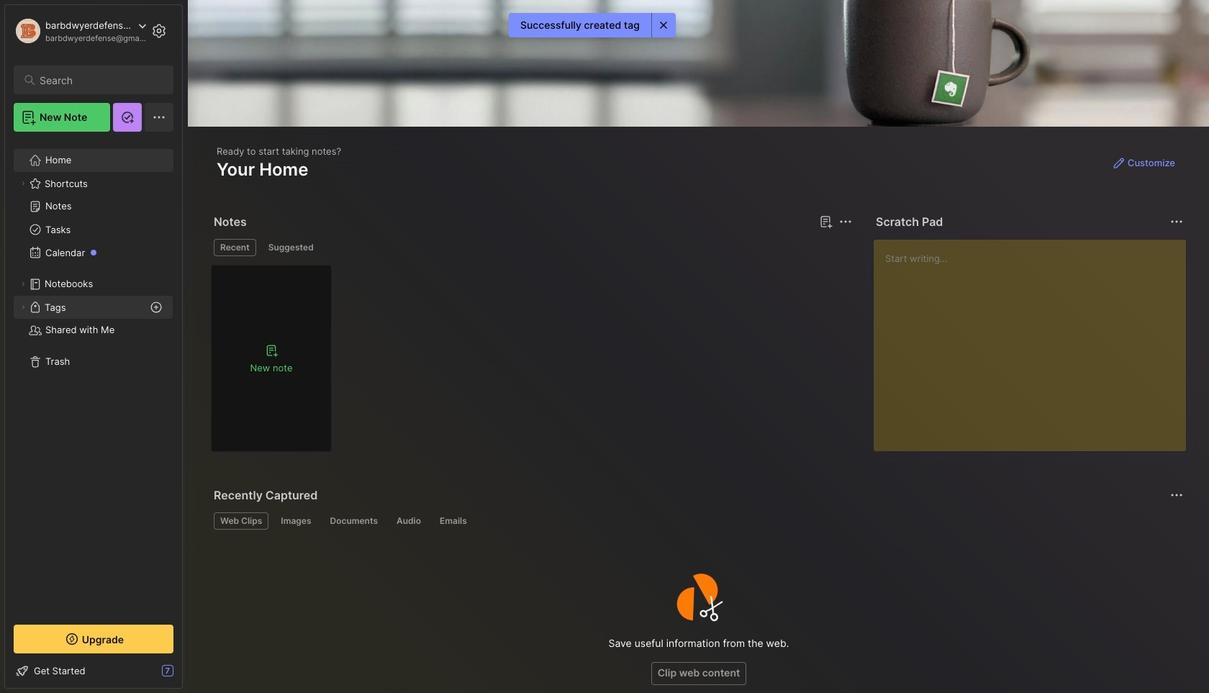 Task type: vqa. For each thing, say whether or not it's contained in the screenshot.
Try Evernote Personal for Free: Sync across all your devices. Cancel anytime.
no



Task type: describe. For each thing, give the bounding box(es) containing it.
expand notebooks image
[[19, 280, 27, 289]]

main element
[[0, 0, 187, 693]]

Account field
[[14, 17, 147, 45]]

click to collapse image
[[182, 667, 193, 684]]

1 tab list from the top
[[214, 239, 850, 256]]

Search text field
[[40, 73, 161, 87]]

2 more actions image from the top
[[1169, 487, 1186, 504]]

1 more actions field from the top
[[1167, 212, 1187, 232]]



Task type: locate. For each thing, give the bounding box(es) containing it.
more actions image
[[1169, 213, 1186, 230], [1169, 487, 1186, 504]]

tree
[[5, 140, 182, 612]]

settings image
[[151, 22, 168, 40]]

tree inside main element
[[5, 140, 182, 612]]

None search field
[[40, 71, 161, 89]]

alert
[[509, 13, 676, 37]]

none search field inside main element
[[40, 71, 161, 89]]

1 vertical spatial more actions field
[[1167, 485, 1187, 506]]

1 vertical spatial more actions image
[[1169, 487, 1186, 504]]

tab list
[[214, 239, 850, 256], [214, 513, 1182, 530]]

1 vertical spatial tab list
[[214, 513, 1182, 530]]

0 vertical spatial more actions image
[[1169, 213, 1186, 230]]

2 more actions field from the top
[[1167, 485, 1187, 506]]

More actions field
[[1167, 212, 1187, 232], [1167, 485, 1187, 506]]

tab
[[214, 239, 256, 256], [262, 239, 320, 256], [214, 513, 269, 530], [275, 513, 318, 530], [324, 513, 385, 530], [390, 513, 428, 530], [433, 513, 474, 530]]

0 vertical spatial tab list
[[214, 239, 850, 256]]

1 more actions image from the top
[[1169, 213, 1186, 230]]

expand tags image
[[19, 303, 27, 312]]

Help and Learning task checklist field
[[5, 660, 182, 683]]

2 tab list from the top
[[214, 513, 1182, 530]]

0 vertical spatial more actions field
[[1167, 212, 1187, 232]]

Start writing… text field
[[886, 240, 1186, 440]]



